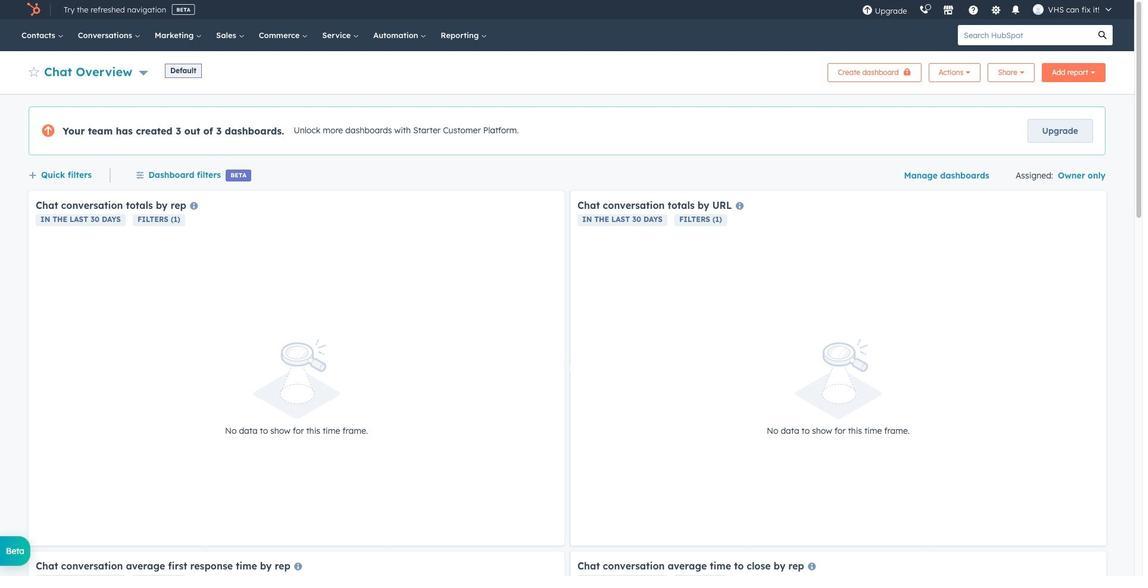 Task type: locate. For each thing, give the bounding box(es) containing it.
chat conversation totals by rep element
[[29, 191, 565, 546]]

menu
[[856, 0, 1120, 19]]

banner
[[29, 60, 1106, 82]]



Task type: vqa. For each thing, say whether or not it's contained in the screenshot.
Search HubSpot SEARCH BOX
yes



Task type: describe. For each thing, give the bounding box(es) containing it.
chat conversation average first response time by rep element
[[29, 552, 565, 577]]

chat conversation totals by url element
[[571, 191, 1107, 546]]

jer mill image
[[1033, 4, 1044, 15]]

Search HubSpot search field
[[958, 25, 1093, 45]]

chat conversation average time to close by rep element
[[571, 552, 1107, 577]]

marketplaces image
[[943, 5, 954, 16]]



